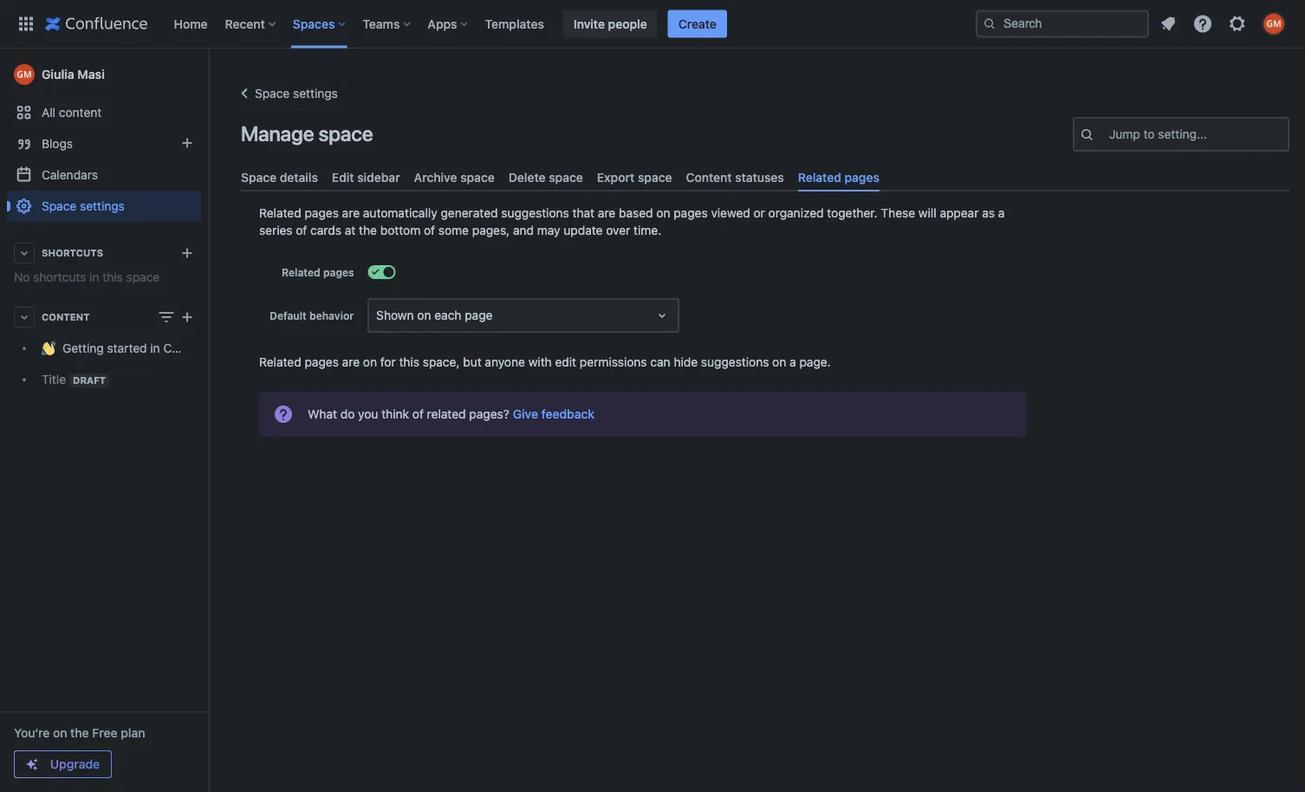 Task type: vqa. For each thing, say whether or not it's contained in the screenshot.
team to the right
no



Task type: describe. For each thing, give the bounding box(es) containing it.
default behavior
[[270, 310, 354, 322]]

are for for
[[342, 355, 360, 370]]

global element
[[10, 0, 973, 48]]

0 horizontal spatial space settings link
[[7, 191, 201, 222]]

create a page image
[[177, 307, 198, 328]]

calendars
[[42, 168, 98, 182]]

create
[[679, 16, 717, 31]]

on left the for
[[363, 355, 377, 370]]

notification icon image
[[1159, 13, 1179, 34]]

upgrade
[[50, 757, 100, 772]]

that
[[573, 206, 595, 220]]

content statuses link
[[679, 163, 792, 192]]

content for content
[[42, 312, 90, 323]]

space for export space
[[638, 170, 673, 184]]

Search settings text field
[[1110, 126, 1113, 143]]

apps button
[[423, 10, 475, 38]]

blogs link
[[7, 128, 201, 160]]

related
[[427, 407, 466, 422]]

delete space link
[[502, 163, 590, 192]]

you
[[358, 407, 378, 422]]

draft
[[73, 375, 106, 386]]

series
[[259, 223, 293, 238]]

manage space
[[241, 121, 373, 146]]

teams
[[363, 16, 400, 31]]

a inside related pages are automatically generated suggestions that are based on pages viewed or organized together. these will appear as a series of cards at the bottom of some pages, and may update over time.
[[999, 206, 1005, 220]]

space for archive space
[[461, 170, 495, 184]]

collapse sidebar image
[[189, 57, 227, 92]]

bottom
[[380, 223, 421, 238]]

can
[[651, 355, 671, 370]]

getting
[[62, 341, 104, 355]]

content
[[59, 105, 102, 120]]

all
[[42, 105, 56, 120]]

create a blog image
[[177, 133, 198, 153]]

together.
[[828, 206, 878, 220]]

1 vertical spatial related pages
[[282, 266, 354, 279]]

search image
[[983, 17, 997, 31]]

or
[[754, 206, 766, 220]]

content button
[[7, 302, 201, 333]]

1 horizontal spatial space settings
[[255, 86, 338, 101]]

pages,
[[472, 223, 510, 238]]

export space link
[[590, 163, 679, 192]]

add shortcut image
[[177, 243, 198, 264]]

1 horizontal spatial settings
[[293, 86, 338, 101]]

getting started in confluence link
[[7, 333, 227, 364]]

will
[[919, 206, 937, 220]]

pages left viewed
[[674, 206, 708, 220]]

details
[[280, 170, 318, 184]]

invite people
[[574, 16, 648, 31]]

create link
[[668, 10, 727, 38]]

as
[[983, 206, 995, 220]]

related up default behavior
[[282, 266, 321, 279]]

pages down at
[[323, 266, 354, 279]]

pages down behavior
[[305, 355, 339, 370]]

feedback
[[542, 407, 595, 422]]

content statuses
[[686, 170, 785, 184]]

you're
[[14, 726, 50, 741]]

2 horizontal spatial of
[[424, 223, 435, 238]]

behavior
[[310, 310, 354, 322]]

generated
[[441, 206, 498, 220]]

space element
[[0, 49, 227, 793]]

in for shortcuts
[[89, 270, 99, 284]]

setting...
[[1159, 127, 1208, 141]]

people
[[608, 16, 648, 31]]

shortcuts
[[33, 270, 86, 284]]

default
[[270, 310, 307, 322]]

archive
[[414, 170, 457, 184]]

some
[[439, 223, 469, 238]]

export
[[597, 170, 635, 184]]

giulia
[[42, 67, 74, 82]]

free
[[92, 726, 118, 741]]

related down default
[[259, 355, 302, 370]]

1 vertical spatial suggestions
[[701, 355, 770, 370]]

and
[[513, 223, 534, 238]]

space for manage space
[[319, 121, 373, 146]]

tree inside space element
[[7, 333, 227, 395]]

0 horizontal spatial of
[[296, 223, 307, 238]]

plan
[[121, 726, 145, 741]]

spaces
[[293, 16, 335, 31]]

the inside space element
[[70, 726, 89, 741]]

jump
[[1110, 127, 1141, 141]]

pages up cards
[[305, 206, 339, 220]]

think
[[382, 407, 409, 422]]

give feedback button
[[513, 406, 595, 423]]

1 vertical spatial a
[[790, 355, 797, 370]]

on left page.
[[773, 355, 787, 370]]

do
[[341, 407, 355, 422]]

related pages link
[[792, 163, 887, 192]]

upgrade button
[[15, 752, 111, 778]]

suggestions inside related pages are automatically generated suggestions that are based on pages viewed or organized together. these will appear as a series of cards at the bottom of some pages, and may update over time.
[[501, 206, 570, 220]]

0 vertical spatial space
[[255, 86, 290, 101]]

pages inside tab list
[[845, 170, 880, 184]]

page
[[465, 308, 493, 323]]

shown
[[377, 308, 414, 323]]

premium image
[[25, 758, 39, 772]]

delete space
[[509, 170, 583, 184]]

getting started in confluence
[[62, 341, 227, 355]]

invite
[[574, 16, 605, 31]]

all content
[[42, 105, 102, 120]]

shortcuts
[[42, 248, 103, 259]]

to
[[1144, 127, 1156, 141]]

Search field
[[976, 10, 1150, 38]]

templates
[[485, 16, 544, 31]]

edit
[[555, 355, 577, 370]]

banner containing home
[[0, 0, 1306, 49]]

blogs
[[42, 137, 73, 151]]



Task type: locate. For each thing, give the bounding box(es) containing it.
0 horizontal spatial this
[[103, 270, 123, 284]]

content
[[686, 170, 732, 184], [42, 312, 90, 323]]

on inside related pages are automatically generated suggestions that are based on pages viewed or organized together. these will appear as a series of cards at the bottom of some pages, and may update over time.
[[657, 206, 671, 220]]

1 horizontal spatial space settings link
[[234, 83, 338, 104]]

on
[[657, 206, 671, 220], [417, 308, 431, 323], [363, 355, 377, 370], [773, 355, 787, 370], [53, 726, 67, 741]]

these
[[881, 206, 916, 220]]

0 vertical spatial related pages
[[798, 170, 880, 184]]

0 vertical spatial the
[[359, 223, 377, 238]]

the inside related pages are automatically generated suggestions that are based on pages viewed or organized together. these will appear as a series of cards at the bottom of some pages, and may update over time.
[[359, 223, 377, 238]]

suggestions up and
[[501, 206, 570, 220]]

space
[[319, 121, 373, 146], [461, 170, 495, 184], [549, 170, 583, 184], [638, 170, 673, 184], [126, 270, 160, 284]]

2 vertical spatial space
[[42, 199, 77, 213]]

settings up manage space
[[293, 86, 338, 101]]

update
[[564, 223, 603, 238]]

delete
[[509, 170, 546, 184]]

this down shortcuts dropdown button
[[103, 270, 123, 284]]

a right as on the right top
[[999, 206, 1005, 220]]

in right started
[[150, 341, 160, 355]]

0 vertical spatial a
[[999, 206, 1005, 220]]

are up over in the left of the page
[[598, 206, 616, 220]]

tree
[[7, 333, 227, 395]]

1 horizontal spatial in
[[150, 341, 160, 355]]

0 vertical spatial content
[[686, 170, 732, 184]]

related pages are automatically generated suggestions that are based on pages viewed or organized together. these will appear as a series of cards at the bottom of some pages, and may update over time.
[[259, 206, 1005, 238]]

the right at
[[359, 223, 377, 238]]

on inside space element
[[53, 726, 67, 741]]

calendars link
[[7, 160, 201, 191]]

1 horizontal spatial suggestions
[[701, 355, 770, 370]]

0 vertical spatial space settings link
[[234, 83, 338, 104]]

all content link
[[7, 97, 201, 128]]

archive space link
[[407, 163, 502, 192]]

give
[[513, 407, 539, 422]]

content inside dropdown button
[[42, 312, 90, 323]]

0 vertical spatial suggestions
[[501, 206, 570, 220]]

edit
[[332, 170, 354, 184]]

shown on each page
[[377, 308, 493, 323]]

1 horizontal spatial this
[[399, 355, 420, 370]]

on up time.
[[657, 206, 671, 220]]

1 vertical spatial the
[[70, 726, 89, 741]]

over
[[606, 223, 631, 238]]

related pages are on for this space, but anyone with edit permissions can hide suggestions on a page.
[[259, 355, 831, 370]]

0 horizontal spatial a
[[790, 355, 797, 370]]

space settings up manage space
[[255, 86, 338, 101]]

home link
[[169, 10, 213, 38]]

related up series
[[259, 206, 302, 220]]

tab list
[[234, 163, 1297, 192]]

the left free
[[70, 726, 89, 741]]

are for generated
[[342, 206, 360, 220]]

related inside tab list
[[798, 170, 842, 184]]

related up organized
[[798, 170, 842, 184]]

teams button
[[358, 10, 417, 38]]

no
[[14, 270, 30, 284]]

space details link
[[234, 163, 325, 192]]

title
[[42, 372, 66, 387]]

but
[[463, 355, 482, 370]]

space settings link up manage
[[234, 83, 338, 104]]

related pages down cards
[[282, 266, 354, 279]]

space right export
[[638, 170, 673, 184]]

anyone
[[485, 355, 525, 370]]

of left some
[[424, 223, 435, 238]]

are left the for
[[342, 355, 360, 370]]

0 horizontal spatial in
[[89, 270, 99, 284]]

shortcuts button
[[7, 238, 201, 269]]

content for content statuses
[[686, 170, 732, 184]]

based
[[619, 206, 653, 220]]

settings down calendars "link"
[[80, 199, 125, 213]]

space settings down calendars
[[42, 199, 125, 213]]

hide
[[674, 355, 698, 370]]

manage
[[241, 121, 314, 146]]

appear
[[940, 206, 979, 220]]

1 horizontal spatial the
[[359, 223, 377, 238]]

time.
[[634, 223, 662, 238]]

related pages up together.
[[798, 170, 880, 184]]

space settings link
[[234, 83, 338, 104], [7, 191, 201, 222]]

settings icon image
[[1228, 13, 1249, 34]]

of
[[296, 223, 307, 238], [424, 223, 435, 238], [413, 407, 424, 422]]

cards
[[311, 223, 342, 238]]

started
[[107, 341, 147, 355]]

1 horizontal spatial of
[[413, 407, 424, 422]]

space,
[[423, 355, 460, 370]]

spaces button
[[288, 10, 352, 38]]

a left page.
[[790, 355, 797, 370]]

statuses
[[736, 170, 785, 184]]

1 vertical spatial space settings
[[42, 199, 125, 213]]

space settings link down calendars
[[7, 191, 201, 222]]

space left 'details' at the top left
[[241, 170, 277, 184]]

suggestions right 'hide'
[[701, 355, 770, 370]]

invite people button
[[564, 10, 658, 38]]

1 vertical spatial in
[[150, 341, 160, 355]]

related pages inside tab list
[[798, 170, 880, 184]]

each
[[435, 308, 462, 323]]

this inside space element
[[103, 270, 123, 284]]

for
[[380, 355, 396, 370]]

1 horizontal spatial content
[[686, 170, 732, 184]]

edit sidebar
[[332, 170, 400, 184]]

masi
[[78, 67, 105, 82]]

1 horizontal spatial related pages
[[798, 170, 880, 184]]

in down shortcuts dropdown button
[[89, 270, 99, 284]]

space inside space details link
[[241, 170, 277, 184]]

1 vertical spatial space
[[241, 170, 277, 184]]

0 horizontal spatial space settings
[[42, 199, 125, 213]]

page.
[[800, 355, 831, 370]]

pages up together.
[[845, 170, 880, 184]]

related
[[798, 170, 842, 184], [259, 206, 302, 220], [282, 266, 321, 279], [259, 355, 302, 370]]

0 vertical spatial settings
[[293, 86, 338, 101]]

0 horizontal spatial settings
[[80, 199, 125, 213]]

1 vertical spatial this
[[399, 355, 420, 370]]

appswitcher icon image
[[16, 13, 36, 34]]

0 vertical spatial this
[[103, 270, 123, 284]]

may
[[537, 223, 561, 238]]

permissions
[[580, 355, 647, 370]]

on left the each
[[417, 308, 431, 323]]

pages?
[[469, 407, 510, 422]]

space details
[[241, 170, 318, 184]]

space down shortcuts dropdown button
[[126, 270, 160, 284]]

confluence image
[[45, 13, 148, 34], [45, 13, 148, 34]]

1 horizontal spatial a
[[999, 206, 1005, 220]]

space up the generated
[[461, 170, 495, 184]]

content up getting
[[42, 312, 90, 323]]

open image
[[652, 305, 673, 326]]

space inside space element
[[42, 199, 77, 213]]

giulia masi link
[[7, 57, 201, 92]]

of right think
[[413, 407, 424, 422]]

space for delete space
[[549, 170, 583, 184]]

banner
[[0, 0, 1306, 49]]

related inside related pages are automatically generated suggestions that are based on pages viewed or organized together. these will appear as a series of cards at the bottom of some pages, and may update over time.
[[259, 206, 302, 220]]

change view image
[[156, 307, 177, 328]]

in
[[89, 270, 99, 284], [150, 341, 160, 355]]

organized
[[769, 206, 824, 220]]

confluence
[[163, 341, 227, 355]]

this right the for
[[399, 355, 420, 370]]

templates link
[[480, 10, 550, 38]]

settings inside space element
[[80, 199, 125, 213]]

on right you're
[[53, 726, 67, 741]]

tab list containing space details
[[234, 163, 1297, 192]]

are
[[342, 206, 360, 220], [598, 206, 616, 220], [342, 355, 360, 370]]

at
[[345, 223, 356, 238]]

title draft
[[42, 372, 106, 387]]

space
[[255, 86, 290, 101], [241, 170, 277, 184], [42, 199, 77, 213]]

help icon image
[[1193, 13, 1214, 34]]

a
[[999, 206, 1005, 220], [790, 355, 797, 370]]

space right the delete
[[549, 170, 583, 184]]

sidebar
[[357, 170, 400, 184]]

are up at
[[342, 206, 360, 220]]

jump to setting...
[[1110, 127, 1208, 141]]

export space
[[597, 170, 673, 184]]

of left cards
[[296, 223, 307, 238]]

space up manage
[[255, 86, 290, 101]]

archive space
[[414, 170, 495, 184]]

content up viewed
[[686, 170, 732, 184]]

1 vertical spatial settings
[[80, 199, 125, 213]]

1 vertical spatial space settings link
[[7, 191, 201, 222]]

giulia masi
[[42, 67, 105, 82]]

0 vertical spatial in
[[89, 270, 99, 284]]

tree containing getting started in confluence
[[7, 333, 227, 395]]

space settings inside space element
[[42, 199, 125, 213]]

automatically
[[363, 206, 438, 220]]

space down calendars
[[42, 199, 77, 213]]

with
[[529, 355, 552, 370]]

0 horizontal spatial the
[[70, 726, 89, 741]]

in for started
[[150, 341, 160, 355]]

edit sidebar link
[[325, 163, 407, 192]]

0 vertical spatial space settings
[[255, 86, 338, 101]]

you're on the free plan
[[14, 726, 145, 741]]

the
[[359, 223, 377, 238], [70, 726, 89, 741]]

0 horizontal spatial related pages
[[282, 266, 354, 279]]

0 horizontal spatial content
[[42, 312, 90, 323]]

0 horizontal spatial suggestions
[[501, 206, 570, 220]]

space up edit
[[319, 121, 373, 146]]

1 vertical spatial content
[[42, 312, 90, 323]]



